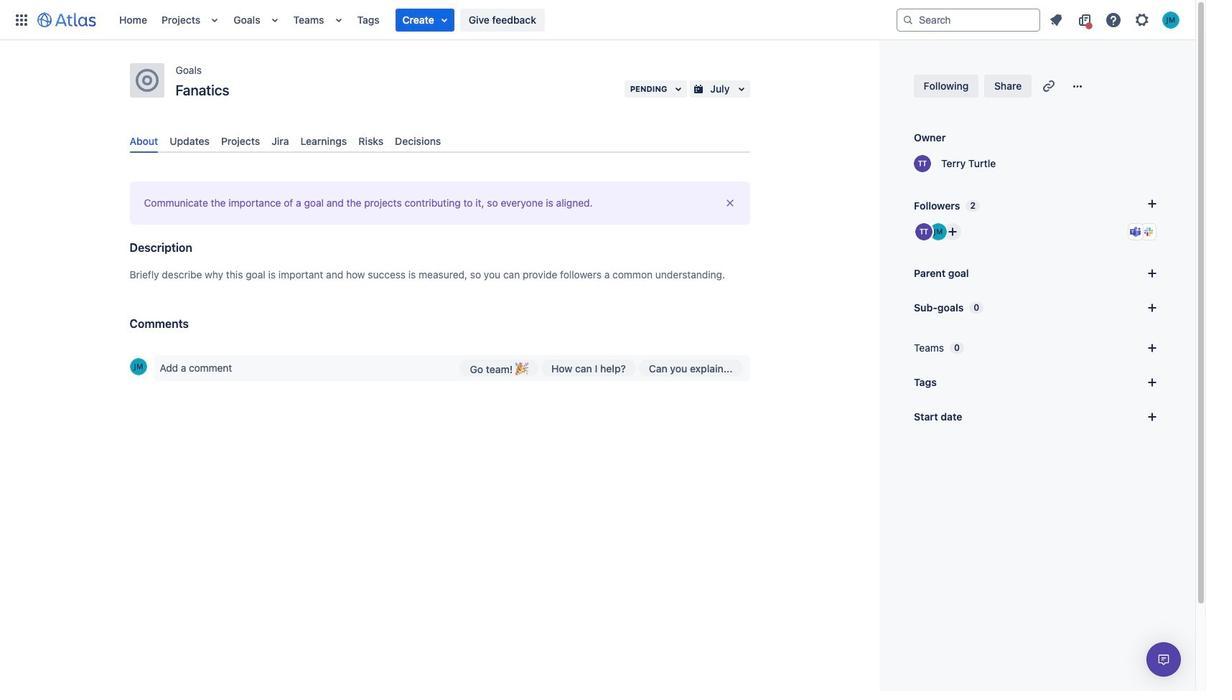 Task type: describe. For each thing, give the bounding box(es) containing it.
help image
[[1105, 11, 1122, 28]]

top element
[[9, 0, 897, 40]]

add a follower image
[[1144, 195, 1161, 213]]

avatar group element
[[914, 222, 963, 242]]

close banner image
[[724, 198, 736, 209]]

1 horizontal spatial list
[[1043, 8, 1187, 31]]

notifications image
[[1048, 11, 1065, 28]]

msteams logo showing  channels are connected to this goal image
[[1130, 226, 1142, 238]]

goal icon image
[[135, 69, 158, 92]]



Task type: vqa. For each thing, say whether or not it's contained in the screenshot.
settings icon
yes



Task type: locate. For each thing, give the bounding box(es) containing it.
add follower image
[[944, 223, 961, 241]]

0 horizontal spatial list
[[112, 0, 897, 40]]

None search field
[[897, 8, 1040, 31]]

banner
[[0, 0, 1196, 40]]

Search field
[[897, 8, 1040, 31]]

settings image
[[1134, 11, 1151, 28]]

search image
[[903, 14, 914, 25]]

more icon image
[[1069, 78, 1087, 95]]

account image
[[1163, 11, 1180, 28]]

list
[[112, 0, 897, 40], [1043, 8, 1187, 31]]

switch to... image
[[13, 11, 30, 28]]

slack logo showing nan channels are connected to this goal image
[[1143, 226, 1155, 238]]

list item inside top element
[[395, 8, 454, 31]]

tab list
[[124, 129, 756, 153]]

list item
[[395, 8, 454, 31]]



